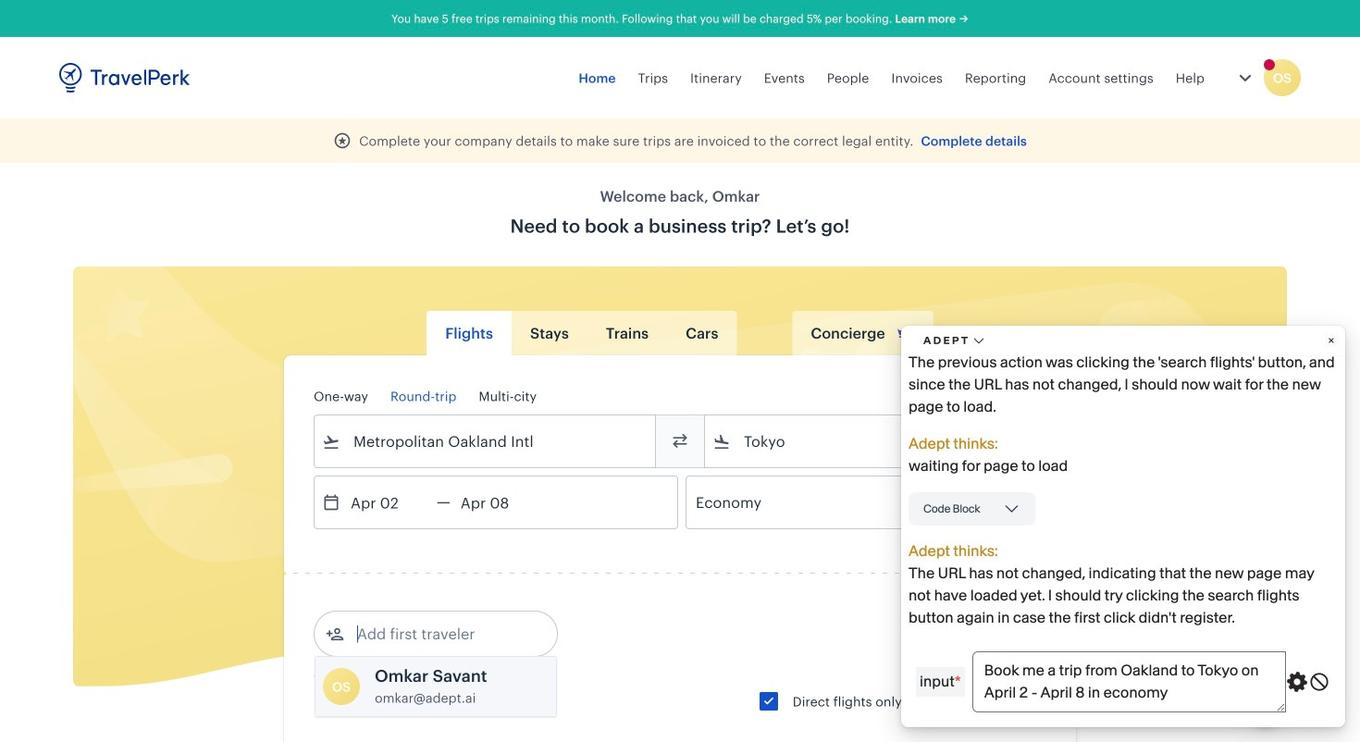 Task type: locate. For each thing, give the bounding box(es) containing it.
Depart text field
[[341, 477, 437, 529]]



Task type: vqa. For each thing, say whether or not it's contained in the screenshot.
Add first traveler SEARCH FIELD at the left bottom of page
yes



Task type: describe. For each thing, give the bounding box(es) containing it.
From search field
[[341, 427, 631, 456]]

Add first traveler search field
[[344, 619, 537, 649]]

Return text field
[[451, 477, 547, 529]]

To search field
[[731, 427, 1022, 456]]



